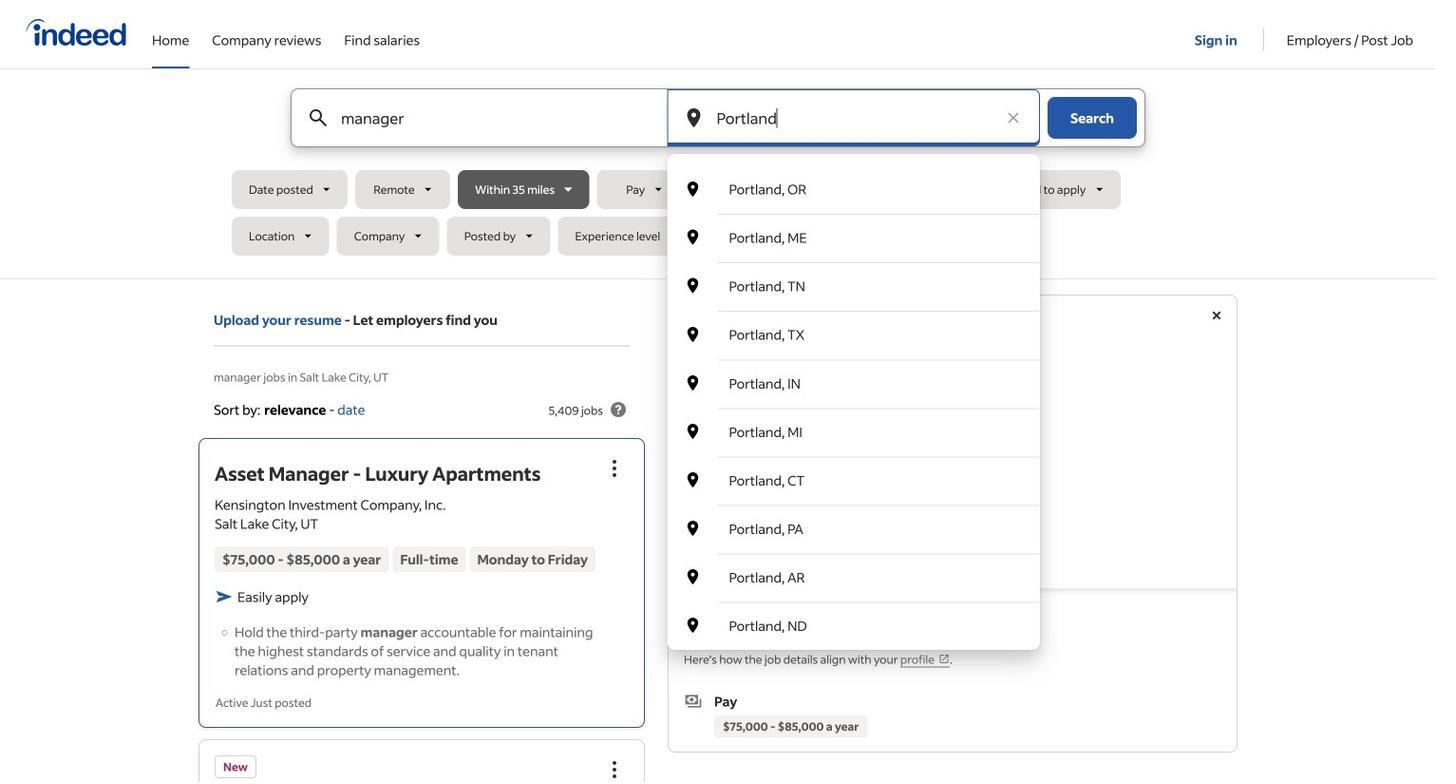 Task type: vqa. For each thing, say whether or not it's contained in the screenshot.
topmost JOB ACTIONS FOR IMMIGRATION PARALEGAL IS COLLAPSED Icon
no



Task type: describe. For each thing, give the bounding box(es) containing it.
clear location input image
[[1004, 108, 1023, 127]]

save this job image
[[819, 533, 841, 556]]

job actions for machine shop manager is collapsed image
[[603, 758, 626, 781]]

help icon image
[[607, 398, 630, 421]]

search: Job title, keywords, or company text field
[[337, 89, 634, 146]]



Task type: locate. For each thing, give the bounding box(es) containing it.
job actions for asset manager - luxury apartments is collapsed image
[[603, 457, 626, 480]]

not interested image
[[876, 533, 898, 556]]

close job details image
[[1206, 304, 1229, 327]]

job preferences (opens in a new window) image
[[939, 653, 950, 665]]

Edit location text field
[[713, 89, 995, 146]]

None search field
[[232, 88, 1205, 263]]



